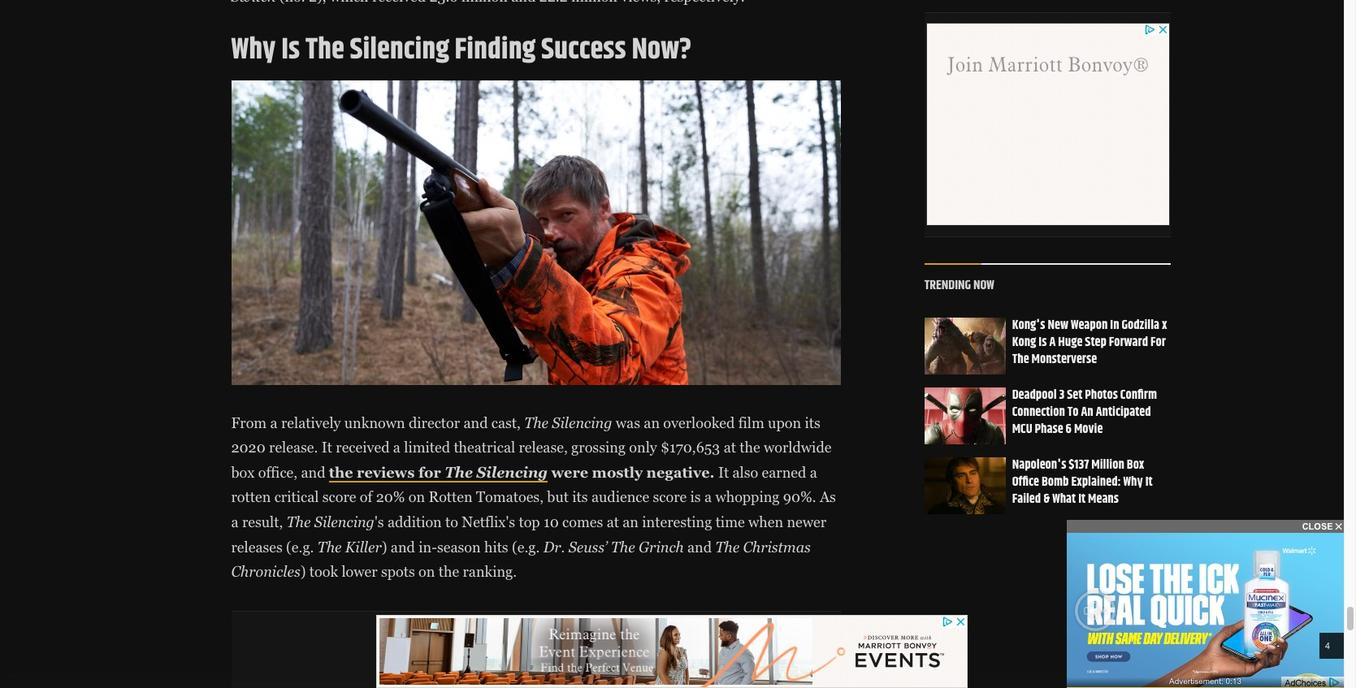 Task type: describe. For each thing, give the bounding box(es) containing it.
an inside was an overlooked film upon its 2020 release. it received a limited theatrical release, grossing only $170,653 at the worldwide box office, and
[[644, 414, 660, 431]]

from
[[231, 414, 267, 431]]

reviews
[[357, 464, 415, 481]]

a left result,
[[231, 514, 239, 531]]

netflix's
[[462, 514, 515, 531]]

joaquin phoenix staring into the middle distance in napoleon 1 image
[[925, 458, 1006, 515]]

finding
[[455, 27, 536, 72]]

office
[[1013, 472, 1040, 493]]

kong
[[1013, 333, 1037, 353]]

and down interesting
[[688, 539, 712, 556]]

mcu
[[1013, 419, 1033, 440]]

a inside was an overlooked film upon its 2020 release. it received a limited theatrical release, grossing only $170,653 at the worldwide box office, and
[[393, 439, 401, 456]]

seuss'
[[569, 539, 608, 556]]

from a relatively unknown director and cast, the silencing
[[231, 414, 616, 431]]

killer
[[345, 539, 382, 556]]

spots
[[381, 563, 415, 580]]

at inside 's addition to netflix's top 10 comes at an interesting time when newer releases (e.g.
[[607, 514, 619, 531]]

) took lower spots on the ranking.
[[301, 563, 517, 580]]

it inside was an overlooked film upon its 2020 release. it received a limited theatrical release, grossing only $170,653 at the worldwide box office, and
[[322, 439, 332, 456]]

close ✕
[[1303, 522, 1343, 532]]

office,
[[258, 464, 298, 481]]

advertisement: 0:14
[[1170, 677, 1242, 686]]

kong's
[[1013, 316, 1046, 336]]

phase
[[1035, 419, 1064, 440]]

&
[[1044, 489, 1050, 510]]

photos
[[1085, 386, 1118, 406]]

worldwide
[[764, 439, 832, 456]]

received
[[336, 439, 390, 456]]

(e.g. inside 's addition to netflix's top 10 comes at an interesting time when newer releases (e.g.
[[286, 539, 314, 556]]

0 vertical spatial )
[[382, 539, 387, 556]]

comes
[[563, 514, 603, 531]]

for
[[1151, 333, 1166, 353]]

advertisement:
[[1170, 677, 1224, 686]]

time
[[716, 514, 745, 531]]

rotten
[[429, 489, 473, 506]]

is
[[691, 489, 701, 506]]

2020
[[231, 439, 266, 456]]

the killer ) and in-season hits (e.g. dr. seuss' the grinch and
[[318, 539, 716, 556]]

grossing
[[572, 439, 626, 456]]

90%.
[[783, 489, 817, 506]]

new
[[1048, 316, 1069, 336]]

an
[[1082, 403, 1094, 423]]

set
[[1067, 386, 1083, 406]]

kong's new weapon in godzilla x kong is a huge step forward for the monsterverse
[[1013, 316, 1168, 370]]

monsterverse
[[1032, 350, 1097, 370]]

20%
[[376, 489, 405, 506]]

's
[[375, 514, 384, 531]]

it right what
[[1079, 489, 1086, 510]]

4
[[1326, 641, 1331, 651]]

top
[[519, 514, 540, 531]]

to
[[446, 514, 458, 531]]

10
[[544, 514, 559, 531]]

connection
[[1013, 403, 1066, 423]]

1 vertical spatial )
[[301, 563, 306, 580]]

tomatoes,
[[476, 489, 544, 506]]

the reviews for the silencing were mostly negative.
[[329, 464, 719, 481]]

its inside was an overlooked film upon its 2020 release. it received a limited theatrical release, grossing only $170,653 at the worldwide box office, and
[[805, 414, 821, 431]]

$170,653
[[661, 439, 720, 456]]

✕
[[1336, 522, 1343, 532]]

and up theatrical
[[464, 414, 488, 431]]

trending now
[[925, 276, 995, 296]]

negative.
[[647, 464, 715, 481]]

unknown
[[344, 414, 405, 431]]

box
[[1127, 456, 1145, 476]]

2 (e.g. from the left
[[512, 539, 540, 556]]

it right box at the right bottom
[[1146, 472, 1153, 493]]

were
[[552, 464, 589, 481]]

to
[[1068, 403, 1079, 423]]

only
[[629, 439, 657, 456]]

whopping
[[716, 489, 780, 506]]

now
[[974, 276, 995, 296]]

godzilla and kong 1 image
[[925, 318, 1006, 375]]

was an overlooked film upon its 2020 release. it received a limited theatrical release, grossing only $170,653 at the worldwide box office, and
[[231, 414, 832, 481]]

confirm
[[1121, 386, 1158, 406]]

1 vertical spatial on
[[419, 563, 435, 580]]

nikolaj coster-waldau holds up a hunting rifle while playing rayburn in the silencing. image
[[231, 80, 841, 385]]

deadpool 3 set photos confirm connection to an anticipated mcu phase 6 movie link
[[1013, 386, 1158, 440]]

x
[[1162, 316, 1168, 336]]

video player region
[[1067, 533, 1344, 689]]

it inside it also earned a rotten critical score of 20% on rotten tomatoes, but its audience score is a whopping 90%. as a result,
[[719, 464, 729, 481]]

addition
[[388, 514, 442, 531]]

2 score from the left
[[653, 489, 687, 506]]

limited
[[404, 439, 450, 456]]

of
[[360, 489, 373, 506]]



Task type: locate. For each thing, give the bounding box(es) containing it.
the inside was an overlooked film upon its 2020 release. it received a limited theatrical release, grossing only $170,653 at the worldwide box office, and
[[740, 439, 761, 456]]

an inside 's addition to netflix's top 10 comes at an interesting time when newer releases (e.g.
[[623, 514, 639, 531]]

explained:
[[1072, 472, 1121, 493]]

its inside it also earned a rotten critical score of 20% on rotten tomatoes, but its audience score is a whopping 90%. as a result,
[[573, 489, 588, 506]]

1 horizontal spatial an
[[644, 414, 660, 431]]

releases
[[231, 539, 283, 556]]

as
[[820, 489, 836, 506]]

kong's new weapon in godzilla x kong is a huge step forward for the monsterverse link
[[1013, 316, 1168, 370]]

0 vertical spatial on
[[409, 489, 425, 506]]

deadpool (ryan reynolds) looking straight at the camera in deadpool 2 1 image
[[925, 388, 1006, 445]]

at down audience
[[607, 514, 619, 531]]

and inside was an overlooked film upon its 2020 release. it received a limited theatrical release, grossing only $170,653 at the worldwide box office, and
[[301, 464, 326, 481]]

1 vertical spatial the
[[329, 464, 353, 481]]

release.
[[269, 439, 318, 456]]

's addition to netflix's top 10 comes at an interesting time when newer releases (e.g.
[[231, 514, 827, 556]]

a
[[1050, 333, 1056, 353]]

2 horizontal spatial the
[[740, 439, 761, 456]]

overlooked
[[664, 414, 735, 431]]

trending
[[925, 276, 971, 296]]

2 vertical spatial the
[[439, 563, 459, 580]]

box
[[231, 464, 255, 481]]

huge
[[1059, 333, 1083, 353]]

0 vertical spatial its
[[805, 414, 821, 431]]

it down relatively
[[322, 439, 332, 456]]

at up also
[[724, 439, 736, 456]]

an
[[644, 414, 660, 431], [623, 514, 639, 531]]

season
[[437, 539, 481, 556]]

a up the reviews
[[393, 439, 401, 456]]

at
[[724, 439, 736, 456], [607, 514, 619, 531]]

silencing
[[350, 27, 449, 72], [552, 414, 612, 431], [477, 464, 548, 481], [314, 514, 375, 531]]

was
[[616, 414, 641, 431]]

1 vertical spatial is
[[1039, 333, 1047, 353]]

result,
[[242, 514, 283, 531]]

anticipated
[[1096, 403, 1152, 423]]

success
[[541, 27, 626, 72]]

$137
[[1069, 456, 1090, 476]]

in
[[1111, 316, 1120, 336]]

newer
[[787, 514, 827, 531]]

interesting
[[642, 514, 712, 531]]

1 vertical spatial at
[[607, 514, 619, 531]]

is inside kong's new weapon in godzilla x kong is a huge step forward for the monsterverse
[[1039, 333, 1047, 353]]

the inside the christmas chronicles
[[716, 539, 740, 556]]

0 vertical spatial the
[[740, 439, 761, 456]]

1 horizontal spatial why
[[1124, 472, 1143, 493]]

1 vertical spatial its
[[573, 489, 588, 506]]

film
[[739, 414, 765, 431]]

its right but
[[573, 489, 588, 506]]

earned
[[762, 464, 807, 481]]

0 horizontal spatial )
[[301, 563, 306, 580]]

on
[[409, 489, 425, 506], [419, 563, 435, 580]]

0 horizontal spatial (e.g.
[[286, 539, 314, 556]]

1 horizontal spatial )
[[382, 539, 387, 556]]

is
[[281, 27, 300, 72], [1039, 333, 1047, 353]]

ranking.
[[463, 563, 517, 580]]

an right was
[[644, 414, 660, 431]]

at inside was an overlooked film upon its 2020 release. it received a limited theatrical release, grossing only $170,653 at the worldwide box office, and
[[724, 439, 736, 456]]

million
[[1092, 456, 1125, 476]]

grinch
[[639, 539, 684, 556]]

why is the silencing finding success now?
[[231, 27, 692, 72]]

it left also
[[719, 464, 729, 481]]

1 (e.g. from the left
[[286, 539, 314, 556]]

mostly
[[592, 464, 643, 481]]

1 horizontal spatial is
[[1039, 333, 1047, 353]]

christmas
[[743, 539, 811, 556]]

why inside the "napoleon's $137 million box office bomb explained: why it failed & what it means"
[[1124, 472, 1143, 493]]

1 horizontal spatial at
[[724, 439, 736, 456]]

advertisement region
[[926, 23, 1170, 227], [376, 615, 968, 689], [414, 622, 658, 689]]

) left "took"
[[301, 563, 306, 580]]

0 vertical spatial why
[[231, 27, 276, 72]]

the christmas chronicles
[[231, 539, 811, 580]]

means
[[1088, 489, 1119, 510]]

its right upon on the bottom
[[805, 414, 821, 431]]

0 horizontal spatial is
[[281, 27, 300, 72]]

on up addition
[[409, 489, 425, 506]]

release,
[[519, 439, 568, 456]]

(e.g. up "took"
[[286, 539, 314, 556]]

and left 'in-'
[[391, 539, 415, 556]]

score left is
[[653, 489, 687, 506]]

theatrical
[[454, 439, 515, 456]]

upon
[[768, 414, 802, 431]]

1 horizontal spatial score
[[653, 489, 687, 506]]

1 vertical spatial an
[[623, 514, 639, 531]]

chronicles
[[231, 563, 301, 580]]

on down 'in-'
[[419, 563, 435, 580]]

weapon
[[1071, 316, 1108, 336]]

close
[[1303, 522, 1334, 532]]

a
[[270, 414, 278, 431], [393, 439, 401, 456], [810, 464, 818, 481], [705, 489, 712, 506], [231, 514, 239, 531]]

but
[[547, 489, 569, 506]]

score up the silencing
[[322, 489, 356, 506]]

1 vertical spatial why
[[1124, 472, 1143, 493]]

0 horizontal spatial at
[[607, 514, 619, 531]]

1 horizontal spatial the
[[439, 563, 459, 580]]

also
[[733, 464, 759, 481]]

1 horizontal spatial its
[[805, 414, 821, 431]]

)
[[382, 539, 387, 556], [301, 563, 306, 580]]

0 horizontal spatial the
[[329, 464, 353, 481]]

an down audience
[[623, 514, 639, 531]]

0 horizontal spatial score
[[322, 489, 356, 506]]

1 score from the left
[[322, 489, 356, 506]]

the down season
[[439, 563, 459, 580]]

now?
[[632, 27, 692, 72]]

a up 90%.
[[810, 464, 818, 481]]

what
[[1053, 489, 1076, 510]]

0 horizontal spatial an
[[623, 514, 639, 531]]

0 vertical spatial an
[[644, 414, 660, 431]]

bomb
[[1042, 472, 1069, 493]]

on inside it also earned a rotten critical score of 20% on rotten tomatoes, but its audience score is a whopping 90%. as a result,
[[409, 489, 425, 506]]

a right from
[[270, 414, 278, 431]]

close ✕ button
[[1067, 520, 1344, 533]]

relatively
[[281, 414, 341, 431]]

0 horizontal spatial its
[[573, 489, 588, 506]]

critical
[[274, 489, 319, 506]]

in-
[[419, 539, 437, 556]]

0 vertical spatial is
[[281, 27, 300, 72]]

the down film
[[740, 439, 761, 456]]

1 horizontal spatial (e.g.
[[512, 539, 540, 556]]

(e.g.
[[286, 539, 314, 556], [512, 539, 540, 556]]

0 horizontal spatial why
[[231, 27, 276, 72]]

forward
[[1109, 333, 1149, 353]]

0:14
[[1226, 677, 1242, 686]]

a right is
[[705, 489, 712, 506]]

the inside kong's new weapon in godzilla x kong is a huge step forward for the monsterverse
[[1013, 350, 1030, 370]]

dr.
[[544, 539, 565, 556]]

0 vertical spatial at
[[724, 439, 736, 456]]

godzilla
[[1122, 316, 1160, 336]]

and up critical
[[301, 464, 326, 481]]

deadpool
[[1013, 386, 1057, 406]]

why
[[231, 27, 276, 72], [1124, 472, 1143, 493]]

when
[[749, 514, 784, 531]]

) down 's
[[382, 539, 387, 556]]

napoleon's $137 million box office bomb explained: why it failed & what it means link
[[1013, 456, 1153, 510]]

took
[[310, 563, 338, 580]]

it
[[322, 439, 332, 456], [719, 464, 729, 481], [1146, 472, 1153, 493], [1079, 489, 1086, 510]]

6
[[1066, 419, 1072, 440]]

director
[[409, 414, 460, 431]]

3
[[1060, 386, 1065, 406]]

the down received
[[329, 464, 353, 481]]

score
[[322, 489, 356, 506], [653, 489, 687, 506]]

(e.g. down top
[[512, 539, 540, 556]]



Task type: vqa. For each thing, say whether or not it's contained in the screenshot.
the an in 'WAS AN OVERLOOKED FILM UPON ITS 2020 RELEASE. IT RECEIVED A LIMITED THEATRICAL RELEASE, GROSSING ONLY $170,653 AT THE WORLDWIDE BOX OFFICE, AND'
yes



